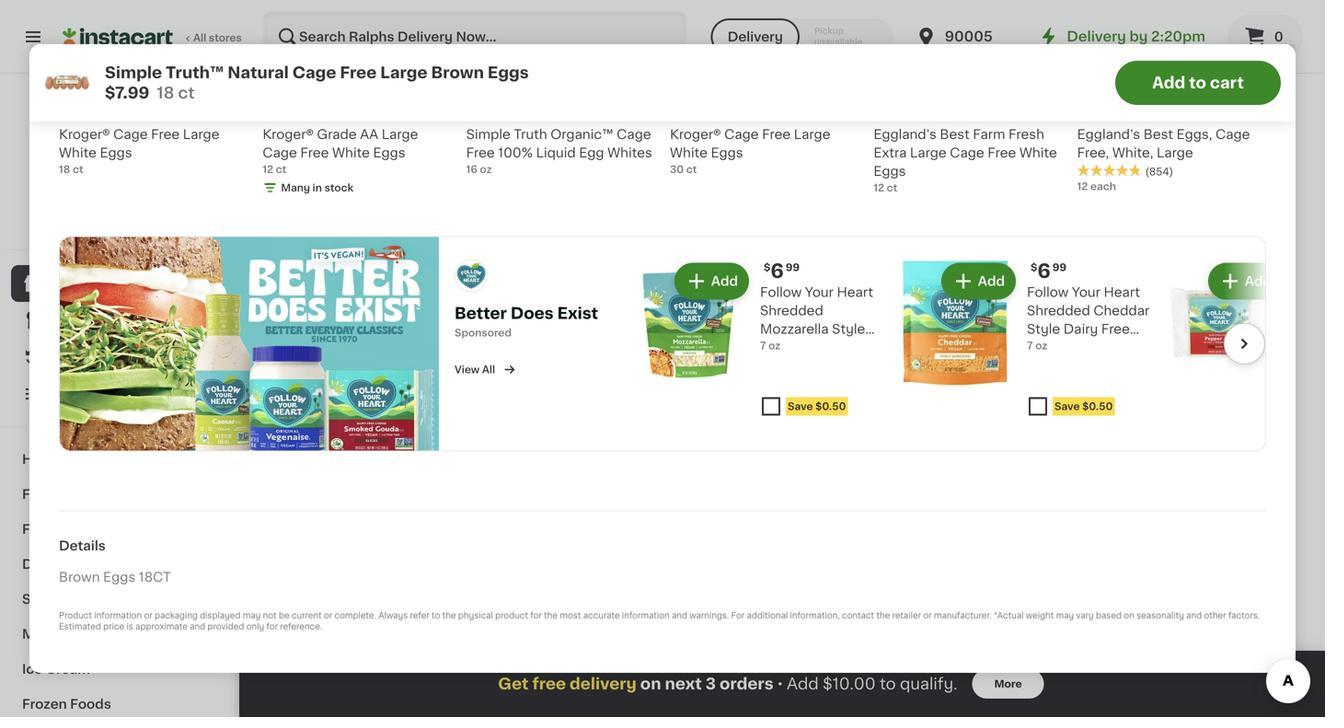 Task type: vqa. For each thing, say whether or not it's contained in the screenshot.
the $ for Simple Truth Organic Honeycrisp Apples
yes



Task type: describe. For each thing, give the bounding box(es) containing it.
seafood
[[73, 628, 129, 641]]

free inside simple truth™ natural cage free large brown eggs 12 ct
[[314, 196, 343, 209]]

6 for follow your heart shredded mozzarella style dairy free cheese, gluten free, vegan
[[771, 261, 784, 281]]

$ for simple truth organic honeycrisp apples
[[1136, 154, 1143, 165]]

in up $10.00
[[840, 619, 849, 630]]

frozen
[[22, 698, 67, 711]]

item carousel region containing our brands
[[276, 289, 1289, 643]]

exist
[[558, 306, 599, 321]]

your for cheddar
[[1073, 286, 1101, 299]]

save $0.50 for gluten
[[1055, 401, 1114, 411]]

kroger® inside 3 kroger® grade aa large cage free white eggs 12 ct
[[263, 128, 314, 141]]

brown for simple truth™ natural cage free large brown eggs 12 ct
[[386, 196, 427, 209]]

large inside simple truth™ natural cage free large brown eggs 12 ct
[[346, 196, 382, 209]]

0 horizontal spatial and
[[190, 623, 206, 631]]

$ 6 99 for follow your heart shredded mozzarella style dairy free cheese, gluten free, vegan
[[764, 261, 800, 281]]

many in stock down spinach
[[808, 233, 881, 243]]

0
[[1275, 30, 1284, 43]]

view for fresh fruit
[[1078, 670, 1110, 683]]

fresh down holiday
[[22, 488, 59, 501]]

view all (100+) for brands
[[1078, 301, 1173, 314]]

mozzarella
[[761, 323, 829, 336]]

$7.99
[[105, 85, 150, 101]]

stock down apples
[[1194, 233, 1224, 243]]

simple truth organic honeycrisp apples
[[1133, 178, 1268, 209]]

free inside "4 simple truth organic™ cage free 100% liquid egg whites 16 oz"
[[467, 146, 495, 159]]

brown for simple truth™ natural cage free large brown eggs $7.99 18 ct
[[431, 65, 484, 81]]

$ for 18 ct
[[622, 154, 629, 165]]

many left contact
[[808, 619, 838, 630]]

1 vertical spatial all
[[482, 365, 495, 375]]

& for snacks
[[73, 593, 84, 606]]

eggs inside 5 kroger® cage free large white eggs 18 ct
[[100, 146, 132, 159]]

baby
[[790, 196, 824, 209]]

reference.
[[280, 623, 322, 631]]

0 horizontal spatial brown
[[59, 571, 100, 584]]

1 horizontal spatial and
[[672, 612, 688, 620]]

99 for follow your heart shredded cheddar style dairy free cheese, vegan, gluten free
[[1053, 262, 1067, 272]]

99 for follow your heart shredded mozzarella style dairy free cheese, gluten free, vegan
[[786, 262, 800, 272]]

follow your heart image
[[455, 259, 488, 292]]

simple for simple truth™ natural cage free large brown eggs $7.99 18 ct
[[105, 65, 162, 81]]

0 horizontal spatial fruit
[[62, 523, 93, 536]]

many down "baby"
[[808, 233, 838, 243]]

in down honeycrisp
[[1183, 233, 1192, 243]]

dip
[[1092, 196, 1114, 209]]

ice cream link
[[11, 652, 224, 687]]

many in stock down honeycrisp
[[1151, 233, 1224, 243]]

$ for simple truth organic™ vegetable tray with dip
[[965, 154, 972, 165]]

1 horizontal spatial for
[[531, 612, 542, 620]]

cheddar
[[1094, 304, 1150, 317]]

$ 4 99
[[280, 154, 316, 173]]

*actual
[[994, 612, 1024, 620]]

our
[[276, 298, 315, 317]]

simple truth organic™ vegetable tray with dip
[[961, 178, 1114, 209]]

by
[[1130, 30, 1149, 43]]

truth for simple truth organic honeycrisp apples
[[1180, 178, 1214, 191]]

truth for simple truth organic™ baby spinach
[[838, 178, 871, 191]]

lb
[[456, 233, 466, 243]]

style for free,
[[833, 323, 866, 336]]

•
[[778, 677, 784, 691]]

organic inside simple truth organic honeycrisp apples
[[1217, 178, 1268, 191]]

7 down mozzarella on the top right
[[761, 341, 766, 351]]

& for meat
[[59, 628, 70, 641]]

6 for follow your heart shredded cheddar style dairy free cheese, vegan, gluten free
[[1038, 261, 1051, 281]]

4 for 4 eggland's best eggs, cage free, white, large
[[1088, 103, 1102, 123]]

eggs,
[[1177, 128, 1213, 141]]

delivery for delivery
[[728, 30, 783, 43]]

stock up the complete.
[[338, 601, 367, 611]]

natural for ct
[[372, 178, 419, 191]]

cage inside simple truth™ natural cage free large brown eggs $7.99 18 ct
[[293, 65, 336, 81]]

ct inside 5 kroger® cage free large white eggs 18 ct
[[73, 164, 83, 174]]

4 simple truth organic™ cage free 100% liquid egg whites 16 oz
[[467, 103, 653, 174]]

simple truth™ natural cage free large brown eggs $7.99 18 ct
[[105, 65, 529, 101]]

90005 button
[[916, 11, 1026, 63]]

2 many in stock button from the left
[[790, 356, 947, 636]]

treatment tracker modal dialog
[[239, 651, 1326, 717]]

information,
[[790, 612, 840, 620]]

$0.50 for vegan
[[816, 401, 847, 411]]

item carousel region containing 5
[[59, 0, 1293, 229]]

extra
[[874, 146, 907, 159]]

delivery
[[570, 676, 637, 692]]

in up the complete.
[[326, 601, 336, 611]]

more button
[[973, 669, 1045, 699]]

18 ct
[[619, 233, 643, 243]]

buy it again
[[52, 351, 130, 364]]

many down honeycrisp
[[1151, 233, 1180, 243]]

0 horizontal spatial for
[[267, 623, 278, 631]]

foods
[[70, 698, 111, 711]]

follow for follow your heart shredded cheddar style dairy free cheese, vegan, gluten free
[[1028, 286, 1069, 299]]

all for our brands
[[1113, 301, 1128, 314]]

tray
[[1030, 196, 1058, 209]]

organic™ inside "4 simple truth organic™ cage free 100% liquid egg whites 16 oz"
[[551, 128, 614, 141]]

product group containing 5
[[447, 0, 604, 245]]

view for our brands
[[1078, 301, 1110, 314]]

2 may from the left
[[1057, 612, 1075, 620]]

truth for simple truth organic™ vegetable tray with dip
[[1009, 178, 1042, 191]]

cream
[[46, 663, 90, 676]]

99 inside 5 99
[[473, 154, 487, 165]]

save for gluten
[[1055, 401, 1081, 411]]

3 inside the treatment tracker modal dialog
[[706, 676, 716, 692]]

many in stock down $ 4 99
[[281, 183, 354, 193]]

each
[[1091, 181, 1117, 191]]

5 for 5 99
[[458, 154, 471, 173]]

free inside follow your heart shredded mozzarella style dairy free cheese, gluten free, vegan
[[798, 341, 827, 354]]

1 vertical spatial fresh fruit
[[276, 666, 386, 686]]

more
[[995, 679, 1023, 689]]

current
[[292, 612, 322, 620]]

delivery for delivery by 2:20pm
[[1068, 30, 1127, 43]]

qualify.
[[900, 676, 958, 692]]

3 inside 3 kroger® grade aa large cage free white eggs 12 ct
[[273, 103, 286, 123]]

add inside the treatment tracker modal dialog
[[787, 676, 819, 692]]

add to cart
[[1153, 75, 1245, 91]]

liquid
[[536, 146, 576, 159]]

view all
[[455, 365, 495, 375]]

vegetables
[[62, 488, 137, 501]]

organic™ for simple truth organic™ vegetable tray with dip
[[1046, 178, 1109, 191]]

your for mozzarella
[[806, 286, 834, 299]]

1 horizontal spatial fruit
[[338, 666, 386, 686]]

vegetable
[[961, 196, 1027, 209]]

best for 4
[[1144, 128, 1174, 141]]

provided
[[208, 623, 244, 631]]

honeycrisp
[[1133, 196, 1208, 209]]

oz inside "4 simple truth organic™ cage free 100% liquid egg whites 16 oz"
[[480, 164, 492, 174]]

many down $ 4 99
[[281, 183, 310, 193]]

kroger® for 9
[[670, 128, 721, 141]]

7 oz for follow your heart shredded mozzarella style dairy free cheese, gluten free, vegan
[[761, 341, 781, 351]]

in down spinach
[[840, 233, 849, 243]]

candy
[[87, 593, 131, 606]]

3 kroger® grade aa large cage free white eggs 12 ct
[[263, 103, 418, 174]]

style for gluten
[[1028, 323, 1061, 336]]

99 for simple truth™ natural cage free large brown eggs
[[302, 154, 316, 165]]

1 the from the left
[[443, 612, 456, 620]]

always
[[379, 612, 408, 620]]

approximate
[[135, 623, 188, 631]]

is
[[127, 623, 133, 631]]

add inside button
[[1153, 75, 1186, 91]]

holiday link
[[11, 442, 224, 477]]

ct inside 9 kroger® cage free large white eggs 30 ct
[[687, 164, 697, 174]]

simple for simple truth organic honeycrisp apples
[[1133, 178, 1177, 191]]

3 the from the left
[[877, 612, 891, 620]]

nsored
[[475, 328, 512, 338]]

fresh up dairy & eggs
[[22, 523, 59, 536]]

save $0.50 button for gluten
[[1028, 392, 1151, 425]]

(100+) for fresh fruit
[[1131, 670, 1173, 683]]

other
[[1205, 612, 1227, 620]]

large inside 4 eggland's best eggs, cage free, white, large
[[1157, 146, 1194, 159]]

large inside 5 eggland's best farm fresh extra large cage free white eggs 12 ct
[[911, 146, 947, 159]]

7 left "30"
[[629, 154, 641, 173]]

displayed
[[200, 612, 241, 620]]

shop link
[[11, 265, 224, 302]]

simple for simple truth™ natural cage free large brown eggs 12 ct
[[276, 178, 321, 191]]

best for 5
[[940, 128, 970, 141]]

complete.
[[335, 612, 377, 620]]

0 horizontal spatial fresh fruit
[[22, 523, 93, 536]]

shredded for cheddar
[[1028, 304, 1091, 317]]

better
[[455, 306, 507, 321]]

buy
[[52, 351, 78, 364]]

dairy for vegan,
[[1064, 323, 1099, 336]]

product group containing simple truth organic™ baby spinach
[[790, 0, 947, 249]]

eggs inside 9 kroger® cage free large white eggs 30 ct
[[711, 146, 744, 159]]

(854)
[[1146, 167, 1174, 177]]

1 may from the left
[[243, 612, 261, 620]]

$ 7 99 for 18 ct
[[622, 154, 657, 173]]

better does exist spo nsored
[[455, 306, 599, 338]]

save $0.50 for free,
[[788, 401, 847, 411]]

7 left "vegan,"
[[1028, 341, 1033, 351]]

ralphs delivery now logo image
[[77, 96, 158, 177]]

free inside 5 eggland's best farm fresh extra large cage free white eggs 12 ct
[[988, 146, 1017, 159]]

large inside 3 kroger® grade aa large cage free white eggs 12 ct
[[382, 128, 418, 141]]

instacart logo image
[[63, 26, 173, 48]]

it
[[81, 351, 90, 364]]

cage inside 5 kroger® cage free large white eggs 18 ct
[[113, 128, 148, 141]]

warnings.
[[690, 612, 729, 620]]

product information or packaging displayed may not be current or complete. always refer to the physical product for the most accurate information and warnings. for additional information, contact the retailer or manufacturer. *actual weight may vary based on seasonality and other factors. estimated price is approximate and provided only for reference.
[[59, 612, 1261, 631]]

many up current
[[295, 601, 324, 611]]

delivery by 2:20pm
[[1068, 30, 1206, 43]]

99 for 18 ct
[[643, 154, 657, 165]]

5 for 5 eggland's best farm fresh extra large cage free white eggs 12 ct
[[885, 103, 897, 123]]

1 vertical spatial view
[[455, 365, 480, 375]]

organic for simple truth organic honeycrisp apples
[[1134, 133, 1176, 143]]

price
[[103, 623, 124, 631]]

shop
[[52, 277, 86, 290]]

2 horizontal spatial 18
[[619, 233, 630, 243]]

packaging
[[155, 612, 198, 620]]

heart for follow your heart shredded mozzarella style dairy free cheese, gluten free, vegan
[[837, 286, 874, 299]]

with
[[1061, 196, 1088, 209]]

holiday
[[22, 453, 73, 466]]

free
[[533, 676, 566, 692]]

buy it again link
[[11, 339, 224, 376]]

simple for simple truth organic™ vegetable tray with dip
[[961, 178, 1006, 191]]

truth™ for 18
[[166, 65, 224, 81]]

retailer
[[893, 612, 922, 620]]

free inside 3 kroger® grade aa large cage free white eggs 12 ct
[[301, 146, 329, 159]]

brands
[[319, 298, 391, 317]]

$10.00
[[823, 676, 876, 692]]

manufacturer.
[[934, 612, 992, 620]]

heart for follow your heart shredded cheddar style dairy free cheese, vegan, gluten free
[[1104, 286, 1141, 299]]

$ for follow your heart shredded cheddar style dairy free cheese, vegan, gluten free
[[1031, 262, 1038, 272]]

4 inside product group
[[287, 154, 300, 173]]

vegan,
[[1084, 341, 1128, 354]]

eggs inside simple truth™ natural cage free large brown eggs 12 ct
[[276, 215, 309, 228]]

lists
[[52, 388, 83, 401]]

simple truth organic™ baby spinach
[[790, 178, 937, 209]]

to inside the treatment tracker modal dialog
[[880, 676, 897, 692]]

all stores
[[193, 33, 242, 43]]

snacks
[[22, 593, 70, 606]]

stock down 3 kroger® grade aa large cage free white eggs 12 ct
[[325, 183, 354, 193]]

organic up $4.69 element
[[792, 133, 834, 143]]

2 information from the left
[[622, 612, 670, 620]]

2 horizontal spatial and
[[1187, 612, 1203, 620]]

on inside 'product information or packaging displayed may not be current or complete. always refer to the physical product for the most accurate information and warnings. for additional information, contact the retailer or manufacturer. *actual weight may vary based on seasonality and other factors. estimated price is approximate and provided only for reference.'
[[1125, 612, 1135, 620]]

snacks & candy
[[22, 593, 131, 606]]

physical
[[458, 612, 493, 620]]

free inside 5 kroger® cage free large white eggs 18 ct
[[151, 128, 180, 141]]

get
[[498, 676, 529, 692]]

organic for simple truth organic™ cage free 100% liquid egg whites
[[468, 83, 510, 93]]

to inside 'product information or packaging displayed may not be current or complete. always refer to the physical product for the most accurate information and warnings. for additional information, contact the retailer or manufacturer. *actual weight may vary based on seasonality and other factors. estimated price is approximate and provided only for reference.'
[[432, 612, 440, 620]]



Task type: locate. For each thing, give the bounding box(es) containing it.
$ 7 99 up honeycrisp
[[1136, 154, 1171, 173]]

cheese, inside follow your heart shredded cheddar style dairy free cheese, vegan, gluten free
[[1028, 341, 1081, 354]]

ct inside simple truth™ natural cage free large brown eggs $7.99 18 ct
[[178, 85, 195, 101]]

only
[[247, 623, 264, 631]]

7 oz left "vegan,"
[[1028, 341, 1048, 351]]

heart up vegan
[[837, 286, 874, 299]]

2 save from the left
[[1055, 401, 1081, 411]]

2 save $0.50 button from the left
[[1028, 392, 1151, 425]]

dairy
[[1064, 323, 1099, 336], [761, 341, 795, 354], [22, 558, 58, 571]]

eggland's inside 5 eggland's best farm fresh extra large cage free white eggs 12 ct
[[874, 128, 937, 141]]

save down mozzarella on the top right
[[788, 401, 813, 411]]

0 horizontal spatial style
[[833, 323, 866, 336]]

18 left ralphs delivery now logo
[[59, 164, 70, 174]]

view all (100+) for fruit
[[1078, 670, 1173, 683]]

9
[[681, 103, 694, 123]]

4 up 5 99
[[477, 103, 491, 123]]

1 kroger® from the left
[[59, 128, 110, 141]]

stock left retailer
[[852, 619, 881, 630]]

snacks & candy link
[[11, 582, 224, 617]]

simple for simple truth organic™ baby spinach
[[790, 178, 834, 191]]

and down packaging
[[190, 623, 206, 631]]

natural inside simple truth™ natural cage free large brown eggs 12 ct
[[372, 178, 419, 191]]

0 horizontal spatial fresh fruit link
[[11, 512, 224, 547]]

frozen foods
[[22, 698, 111, 711]]

2 horizontal spatial $ 6 99
[[1031, 261, 1067, 281]]

18 inside 5 kroger® cage free large white eggs 18 ct
[[59, 164, 70, 174]]

organic up 5 99
[[449, 133, 491, 143]]

0 vertical spatial all
[[193, 33, 206, 43]]

white
[[59, 146, 97, 159], [670, 146, 708, 159], [332, 146, 370, 159], [1020, 146, 1058, 159]]

view down vary on the right bottom of the page
[[1078, 670, 1110, 683]]

1 horizontal spatial oz
[[769, 341, 781, 351]]

the left retailer
[[877, 612, 891, 620]]

fresh vegetables link
[[11, 477, 224, 512]]

4 up simple truth™ natural cage free large brown eggs 12 ct
[[287, 154, 300, 173]]

simple up vegetable
[[961, 178, 1006, 191]]

to inside button
[[1190, 75, 1207, 91]]

1 vertical spatial fruit
[[338, 666, 386, 686]]

dairy up "vegan,"
[[1064, 323, 1099, 336]]

1 horizontal spatial save $0.50
[[1055, 401, 1114, 411]]

1 vertical spatial on
[[641, 676, 662, 692]]

stock inside product group
[[852, 233, 881, 243]]

farm
[[974, 128, 1006, 141]]

& up product on the left of page
[[73, 593, 84, 606]]

90005
[[945, 30, 993, 43]]

be
[[279, 612, 290, 620]]

simple inside simple truth™ natural cage free large brown eggs $7.99 18 ct
[[105, 65, 162, 81]]

1 horizontal spatial save
[[1055, 401, 1081, 411]]

2 horizontal spatial dairy
[[1064, 323, 1099, 336]]

1 horizontal spatial may
[[1057, 612, 1075, 620]]

2 horizontal spatial 5
[[885, 103, 897, 123]]

7
[[629, 154, 641, 173], [1143, 154, 1155, 173], [761, 341, 766, 351], [1028, 341, 1033, 351]]

simple inside simple truth organic™ vegetable tray with dip
[[961, 178, 1006, 191]]

18
[[157, 85, 174, 101], [59, 164, 70, 174], [619, 233, 630, 243]]

1 horizontal spatial 3
[[706, 676, 716, 692]]

large right aa
[[382, 128, 418, 141]]

spinach
[[827, 196, 879, 209]]

simple inside simple truth organic honeycrisp apples
[[1133, 178, 1177, 191]]

1 horizontal spatial $0.50
[[1083, 401, 1114, 411]]

$ 6 99 down tray
[[1031, 261, 1067, 281]]

1 horizontal spatial truth™
[[324, 178, 369, 191]]

$ for simple truth™ natural cage free large brown eggs
[[280, 154, 287, 165]]

18 right '$7.99' on the top left
[[157, 85, 174, 101]]

cheese,
[[830, 341, 883, 354], [1028, 341, 1081, 354]]

information right accurate
[[622, 612, 670, 620]]

free,
[[1078, 146, 1110, 159], [807, 359, 839, 372]]

2 horizontal spatial the
[[877, 612, 891, 620]]

to right $10.00
[[880, 676, 897, 692]]

2 gluten from the left
[[1028, 359, 1071, 372]]

follow down tray
[[1028, 286, 1069, 299]]

18 inside simple truth™ natural cage free large brown eggs $7.99 18 ct
[[157, 85, 174, 101]]

1 vertical spatial view all (100+) link
[[1078, 667, 1186, 685]]

$ for follow your heart shredded mozzarella style dairy free cheese, gluten free, vegan
[[764, 262, 771, 272]]

1 horizontal spatial to
[[880, 676, 897, 692]]

1 gluten from the left
[[761, 359, 804, 372]]

large inside 5 kroger® cage free large white eggs 18 ct
[[183, 128, 220, 141]]

large down 3 kroger® grade aa large cage free white eggs 12 ct
[[346, 196, 382, 209]]

1 horizontal spatial $ 6 99
[[965, 154, 1001, 173]]

free, inside 4 eggland's best eggs, cage free, white, large
[[1078, 146, 1110, 159]]

5 inside 5 kroger® cage free large white eggs 18 ct
[[69, 103, 82, 123]]

brown
[[431, 65, 484, 81], [386, 196, 427, 209], [59, 571, 100, 584]]

add link
[[1158, 259, 1326, 388]]

many
[[281, 183, 310, 193], [808, 233, 838, 243], [1151, 233, 1180, 243], [295, 601, 324, 611], [808, 619, 838, 630]]

1 vertical spatial free,
[[807, 359, 839, 372]]

simple inside "4 simple truth organic™ cage free 100% liquid egg whites 16 oz"
[[467, 128, 511, 141]]

shredded up "vegan,"
[[1028, 304, 1091, 317]]

large up $4.69 element
[[794, 128, 831, 141]]

3 white from the left
[[332, 146, 370, 159]]

1 your from the left
[[806, 286, 834, 299]]

0 horizontal spatial 18
[[59, 164, 70, 174]]

99 up simple truth™ natural cage free large brown eggs 12 ct
[[302, 154, 316, 165]]

7 oz for follow your heart shredded cheddar style dairy free cheese, vegan, gluten free
[[1028, 341, 1048, 351]]

egg
[[579, 146, 605, 159]]

0 vertical spatial 3
[[273, 103, 286, 123]]

★★★★★
[[1078, 164, 1142, 177], [1078, 164, 1142, 177]]

cheese, for free,
[[830, 341, 883, 354]]

information up price
[[94, 612, 142, 620]]

0 horizontal spatial $0.50
[[816, 401, 847, 411]]

2 horizontal spatial 6
[[1038, 261, 1051, 281]]

cage inside 5 eggland's best farm fresh extra large cage free white eggs 12 ct
[[950, 146, 985, 159]]

7 up honeycrisp
[[1143, 154, 1155, 173]]

truth up 100%
[[514, 128, 548, 141]]

cheese, inside follow your heart shredded mozzarella style dairy free cheese, gluten free, vegan
[[830, 341, 883, 354]]

2 follow from the left
[[1028, 286, 1069, 299]]

to left cart at the top right of the page
[[1190, 75, 1207, 91]]

oz down mozzarella on the top right
[[769, 341, 781, 351]]

& down details
[[61, 558, 72, 571]]

5 inside 5 eggland's best farm fresh extra large cage free white eggs 12 ct
[[885, 103, 897, 123]]

2 cheese, from the left
[[1028, 341, 1081, 354]]

white inside 5 eggland's best farm fresh extra large cage free white eggs 12 ct
[[1020, 146, 1058, 159]]

large inside 9 kroger® cage free large white eggs 30 ct
[[794, 128, 831, 141]]

2 white from the left
[[670, 146, 708, 159]]

organic™ down extra
[[874, 178, 937, 191]]

large up 3 kroger® grade aa large cage free white eggs 12 ct
[[380, 65, 428, 81]]

on inside the treatment tracker modal dialog
[[641, 676, 662, 692]]

eggland's inside 4 eggland's best eggs, cage free, white, large
[[1078, 128, 1141, 141]]

your
[[806, 286, 834, 299], [1073, 286, 1101, 299]]

1 eggland's from the left
[[874, 128, 937, 141]]

1 save $0.50 from the left
[[788, 401, 847, 411]]

cage inside 9 kroger® cage free large white eggs 30 ct
[[725, 128, 759, 141]]

4 eggland's best eggs, cage free, white, large
[[1078, 103, 1251, 159]]

and left other
[[1187, 612, 1203, 620]]

save down follow your heart shredded cheddar style dairy free cheese, vegan, gluten free
[[1055, 401, 1081, 411]]

2 vertical spatial brown
[[59, 571, 100, 584]]

0 horizontal spatial dairy
[[22, 558, 58, 571]]

$0.50 down "vegan,"
[[1083, 401, 1114, 411]]

0 vertical spatial all
[[1113, 301, 1128, 314]]

0 horizontal spatial on
[[641, 676, 662, 692]]

fresh fruit down "reference." at the bottom of page
[[276, 666, 386, 686]]

ct inside 5 eggland's best farm fresh extra large cage free white eggs 12 ct
[[887, 183, 898, 193]]

0 vertical spatial natural
[[228, 65, 289, 81]]

all inside the item carousel region
[[1113, 301, 1128, 314]]

$ 7 99 for simple truth organic honeycrisp apples
[[1136, 154, 1171, 173]]

5 kroger® cage free large white eggs 18 ct
[[59, 103, 220, 174]]

1 view all (100+) link from the top
[[1078, 299, 1186, 317]]

2 eggland's from the left
[[1078, 128, 1141, 141]]

organic™ up with
[[1046, 178, 1109, 191]]

stores
[[209, 33, 242, 43]]

truth™ for ct
[[324, 178, 369, 191]]

save $0.50 button down "vegan,"
[[1028, 392, 1151, 425]]

our brands
[[276, 298, 391, 317]]

dairy inside follow your heart shredded cheddar style dairy free cheese, vegan, gluten free
[[1064, 323, 1099, 336]]

fresh inside 5 eggland's best farm fresh extra large cage free white eggs 12 ct
[[1009, 128, 1045, 141]]

item carousel region
[[59, 0, 1293, 229], [276, 289, 1289, 643]]

2 all from the top
[[1113, 670, 1128, 683]]

$ 7 99 left "30"
[[622, 154, 657, 173]]

1 horizontal spatial free,
[[1078, 146, 1110, 159]]

6 for simple truth organic™ vegetable tray with dip
[[972, 154, 985, 173]]

for
[[531, 612, 542, 620], [267, 623, 278, 631]]

shredded for mozzarella
[[761, 304, 824, 317]]

1 cheese, from the left
[[830, 341, 883, 354]]

2:20pm
[[1152, 30, 1206, 43]]

1 horizontal spatial heart
[[1104, 286, 1141, 299]]

free inside 9 kroger® cage free large white eggs 30 ct
[[763, 128, 791, 141]]

all left the stores
[[193, 33, 206, 43]]

best
[[940, 128, 970, 141], [1144, 128, 1174, 141]]

product group
[[276, 0, 433, 245], [447, 0, 604, 245], [619, 0, 775, 245], [790, 0, 947, 249], [961, 0, 1118, 227], [1133, 0, 1289, 249], [624, 259, 884, 429], [891, 259, 1151, 429], [276, 356, 433, 617], [619, 356, 775, 617], [790, 356, 947, 636], [961, 356, 1118, 613], [1133, 356, 1289, 599]]

many in stock up $10.00
[[808, 619, 881, 630]]

white inside 9 kroger® cage free large white eggs 30 ct
[[670, 146, 708, 159]]

eggs inside 5 eggland's best farm fresh extra large cage free white eggs 12 ct
[[874, 165, 906, 178]]

0 horizontal spatial $ 7 99
[[622, 154, 657, 173]]

simple inside simple truth organic™ baby spinach
[[790, 178, 834, 191]]

shredded
[[761, 304, 824, 317], [1028, 304, 1091, 317]]

kroger® up $ 4 99
[[263, 128, 314, 141]]

2 horizontal spatial 4
[[1088, 103, 1102, 123]]

get free delivery on next 3 orders • add $10.00 to qualify.
[[498, 676, 958, 692]]

$ inside $ 4 99
[[280, 154, 287, 165]]

free, inside follow your heart shredded mozzarella style dairy free cheese, gluten free, vegan
[[807, 359, 839, 372]]

view
[[1078, 301, 1110, 314], [455, 365, 480, 375], [1078, 670, 1110, 683]]

2 heart from the left
[[1104, 286, 1141, 299]]

shredded up mozzarella on the top right
[[761, 304, 824, 317]]

dairy & eggs link
[[11, 547, 224, 582]]

lists link
[[11, 376, 224, 413]]

follow inside follow your heart shredded mozzarella style dairy free cheese, gluten free, vegan
[[761, 286, 802, 299]]

1 many in stock button from the left
[[276, 356, 433, 617]]

0 horizontal spatial save $0.50 button
[[761, 392, 884, 425]]

(100+) for our brands
[[1131, 301, 1173, 314]]

organic for 2 lb bag
[[449, 133, 491, 143]]

6 down farm
[[972, 154, 985, 173]]

2 style from the left
[[1028, 323, 1061, 336]]

product
[[495, 612, 529, 620]]

kroger® for 5
[[59, 128, 110, 141]]

3 or from the left
[[924, 612, 932, 620]]

in down $ 4 99
[[313, 183, 322, 193]]

dairy inside follow your heart shredded mozzarella style dairy free cheese, gluten free, vegan
[[761, 341, 795, 354]]

0 vertical spatial &
[[61, 558, 72, 571]]

0 horizontal spatial delivery
[[728, 30, 783, 43]]

ice
[[22, 663, 43, 676]]

2 lb bag
[[447, 233, 488, 243]]

0 vertical spatial free,
[[1078, 146, 1110, 159]]

gluten inside follow your heart shredded cheddar style dairy free cheese, vegan, gluten free
[[1028, 359, 1071, 372]]

1 horizontal spatial eggland's
[[1078, 128, 1141, 141]]

99 inside $ 4 99
[[302, 154, 316, 165]]

1 style from the left
[[833, 323, 866, 336]]

0 horizontal spatial best
[[940, 128, 970, 141]]

the
[[443, 612, 456, 620], [544, 612, 558, 620], [877, 612, 891, 620]]

12 up with
[[1078, 181, 1089, 191]]

0 horizontal spatial 3
[[273, 103, 286, 123]]

all down nsored
[[482, 365, 495, 375]]

1 $ 7 99 from the left
[[622, 154, 657, 173]]

simple truth™ natural cage free large brown eggs 12 ct
[[276, 178, 427, 243]]

many in stock up current
[[295, 601, 367, 611]]

free inside simple truth™ natural cage free large brown eggs $7.99 18 ct
[[340, 65, 377, 81]]

product group containing 4
[[276, 0, 433, 245]]

99 for simple truth organic™ vegetable tray with dip
[[987, 154, 1001, 165]]

2 $ 7 99 from the left
[[1136, 154, 1171, 173]]

1 view all (100+) from the top
[[1078, 301, 1173, 314]]

oz right 16
[[480, 164, 492, 174]]

0 horizontal spatial 7 oz
[[761, 341, 781, 351]]

1 horizontal spatial many in stock button
[[790, 356, 947, 636]]

7 oz
[[761, 341, 781, 351], [1028, 341, 1048, 351]]

truth up tray
[[1009, 178, 1042, 191]]

2 view all (100+) link from the top
[[1078, 667, 1186, 685]]

eggland's for 4
[[1078, 128, 1141, 141]]

1 information from the left
[[94, 612, 142, 620]]

3
[[273, 103, 286, 123], [706, 676, 716, 692]]

fresh fruit up details
[[22, 523, 93, 536]]

2 view all (100+) from the top
[[1078, 670, 1173, 683]]

fresh vegetables
[[22, 488, 137, 501]]

simple
[[105, 65, 162, 81], [467, 128, 511, 141], [276, 178, 321, 191], [790, 178, 834, 191], [961, 178, 1006, 191], [1133, 178, 1177, 191]]

vary
[[1077, 612, 1095, 620]]

weight
[[1026, 612, 1055, 620]]

1 vertical spatial (100+)
[[1131, 670, 1173, 683]]

delivery by 2:20pm link
[[1038, 26, 1206, 48]]

gluten inside follow your heart shredded mozzarella style dairy free cheese, gluten free, vegan
[[761, 359, 804, 372]]

truth inside simple truth organic™ baby spinach
[[838, 178, 871, 191]]

does
[[511, 306, 554, 321]]

99 left "30"
[[643, 154, 657, 165]]

1 horizontal spatial $ 7 99
[[1136, 154, 1171, 173]]

1 horizontal spatial 6
[[972, 154, 985, 173]]

dairy & eggs
[[22, 558, 108, 571]]

all up "vegan,"
[[1113, 301, 1128, 314]]

3 kroger® from the left
[[263, 128, 314, 141]]

fresh fruit link down "vegetables"
[[11, 512, 224, 547]]

frozen foods link
[[11, 687, 224, 717]]

0 horizontal spatial shredded
[[761, 304, 824, 317]]

1 shredded from the left
[[761, 304, 824, 317]]

None search field
[[263, 11, 688, 63]]

4 inside 4 eggland's best eggs, cage free, white, large
[[1088, 103, 1102, 123]]

ct inside 3 kroger® grade aa large cage free white eggs 12 ct
[[276, 164, 287, 174]]

bag
[[469, 233, 488, 243]]

free, left vegan
[[807, 359, 839, 372]]

best inside 5 eggland's best farm fresh extra large cage free white eggs 12 ct
[[940, 128, 970, 141]]

1 follow from the left
[[761, 286, 802, 299]]

1 vertical spatial view all (100+)
[[1078, 670, 1173, 683]]

view all (100+) inside the item carousel region
[[1078, 301, 1173, 314]]

follow for follow your heart shredded mozzarella style dairy free cheese, gluten free, vegan
[[761, 286, 802, 299]]

dairy up snacks
[[22, 558, 58, 571]]

4 white from the left
[[1020, 146, 1058, 159]]

1 horizontal spatial style
[[1028, 323, 1061, 336]]

7 oz down mozzarella on the top right
[[761, 341, 781, 351]]

delivery inside button
[[728, 30, 783, 43]]

save $0.50
[[788, 401, 847, 411], [1055, 401, 1114, 411]]

0 vertical spatial truth™
[[166, 65, 224, 81]]

view inside the item carousel region
[[1078, 301, 1110, 314]]

0 vertical spatial on
[[1125, 612, 1135, 620]]

or up approximate
[[144, 612, 153, 620]]

and
[[672, 612, 688, 620], [1187, 612, 1203, 620], [190, 623, 206, 631]]

2 shredded from the left
[[1028, 304, 1091, 317]]

0 horizontal spatial natural
[[228, 65, 289, 81]]

aa
[[360, 128, 379, 141]]

organic up apples
[[1217, 178, 1268, 191]]

truth inside simple truth organic honeycrisp apples
[[1180, 178, 1214, 191]]

truth up spinach
[[838, 178, 871, 191]]

kroger® inside 9 kroger® cage free large white eggs 30 ct
[[670, 128, 721, 141]]

$0.50 for free
[[1083, 401, 1114, 411]]

style inside follow your heart shredded cheddar style dairy free cheese, vegan, gluten free
[[1028, 323, 1061, 336]]

1 horizontal spatial your
[[1073, 286, 1101, 299]]

0 horizontal spatial save $0.50
[[788, 401, 847, 411]]

oz for follow your heart shredded cheddar style dairy free cheese, vegan, gluten free
[[1036, 341, 1048, 351]]

1 save from the left
[[788, 401, 813, 411]]

truth™ inside simple truth™ natural cage free large brown eggs 12 ct
[[324, 178, 369, 191]]

white inside 3 kroger® grade aa large cage free white eggs 12 ct
[[332, 146, 370, 159]]

shredded inside follow your heart shredded cheddar style dairy free cheese, vegan, gluten free
[[1028, 304, 1091, 317]]

organic inside the item carousel region
[[468, 83, 510, 93]]

$4.69 element
[[790, 151, 947, 175]]

0 horizontal spatial the
[[443, 612, 456, 620]]

white inside 5 kroger® cage free large white eggs 18 ct
[[59, 146, 97, 159]]

4
[[477, 103, 491, 123], [1088, 103, 1102, 123], [287, 154, 300, 173]]

2 (100+) from the top
[[1131, 670, 1173, 683]]

1 horizontal spatial the
[[544, 612, 558, 620]]

1 heart from the left
[[837, 286, 874, 299]]

1 horizontal spatial cheese,
[[1028, 341, 1081, 354]]

organic™ inside simple truth organic™ baby spinach
[[874, 178, 937, 191]]

5 for 5 kroger® cage free large white eggs 18 ct
[[69, 103, 82, 123]]

follow your heart shredded mozzarella style dairy free cheese, gluten free, vegan
[[761, 286, 883, 372]]

kroger® down '$7.99' on the top left
[[59, 128, 110, 141]]

1 $0.50 from the left
[[816, 401, 847, 411]]

large inside simple truth™ natural cage free large brown eggs $7.99 18 ct
[[380, 65, 428, 81]]

ct inside simple truth™ natural cage free large brown eggs 12 ct
[[289, 233, 300, 243]]

0 vertical spatial fruit
[[62, 523, 93, 536]]

view all (100+) link for fresh fruit
[[1078, 667, 1186, 685]]

better does exist image
[[60, 237, 439, 450]]

truth inside "4 simple truth organic™ cage free 100% liquid egg whites 16 oz"
[[514, 128, 548, 141]]

view all (100+) link for our brands
[[1078, 299, 1186, 317]]

3 down simple truth™ natural cage free large brown eggs $7.99 18 ct
[[273, 103, 286, 123]]

2 the from the left
[[544, 612, 558, 620]]

0 vertical spatial 18
[[157, 85, 174, 101]]

large
[[380, 65, 428, 81], [183, 128, 220, 141], [794, 128, 831, 141], [382, 128, 418, 141], [911, 146, 947, 159], [1157, 146, 1194, 159], [346, 196, 382, 209]]

oz for follow your heart shredded mozzarella style dairy free cheese, gluten free, vegan
[[769, 341, 781, 351]]

1 vertical spatial brown
[[386, 196, 427, 209]]

12 inside simple truth™ natural cage free large brown eggs 12 ct
[[276, 233, 287, 243]]

view all (100+)
[[1078, 301, 1173, 314], [1078, 670, 1173, 683]]

heart inside follow your heart shredded cheddar style dairy free cheese, vegan, gluten free
[[1104, 286, 1141, 299]]

1 best from the left
[[940, 128, 970, 141]]

0 button
[[1228, 15, 1304, 59]]

eggs inside 3 kroger® grade aa large cage free white eggs 12 ct
[[373, 146, 406, 159]]

1 vertical spatial fresh fruit link
[[276, 665, 386, 687]]

organic
[[468, 83, 510, 93], [449, 133, 491, 143], [792, 133, 834, 143], [1134, 133, 1176, 143], [1217, 178, 1268, 191]]

1 (100+) from the top
[[1131, 301, 1173, 314]]

2 best from the left
[[1144, 128, 1174, 141]]

factors.
[[1229, 612, 1261, 620]]

1 horizontal spatial fresh fruit
[[276, 666, 386, 686]]

natural for 18
[[228, 65, 289, 81]]

0 horizontal spatial 4
[[287, 154, 300, 173]]

&
[[61, 558, 72, 571], [73, 593, 84, 606], [59, 628, 70, 641]]

shredded inside follow your heart shredded mozzarella style dairy free cheese, gluten free, vegan
[[761, 304, 824, 317]]

again
[[93, 351, 130, 364]]

0 vertical spatial for
[[531, 612, 542, 620]]

add
[[391, 3, 418, 16], [562, 3, 589, 16], [734, 3, 761, 16], [1247, 3, 1274, 16], [1153, 75, 1186, 91], [712, 275, 738, 288], [979, 275, 1005, 288], [1246, 275, 1272, 288], [391, 371, 418, 384], [905, 371, 932, 384], [1247, 371, 1274, 384], [787, 676, 819, 692]]

12 inside 5 eggland's best farm fresh extra large cage free white eggs 12 ct
[[874, 183, 885, 193]]

0 horizontal spatial truth™
[[166, 65, 224, 81]]

cage inside 4 eggland's best eggs, cage free, white, large
[[1216, 128, 1251, 141]]

2 or from the left
[[324, 612, 333, 620]]

5
[[69, 103, 82, 123], [885, 103, 897, 123], [458, 154, 471, 173]]

2 horizontal spatial to
[[1190, 75, 1207, 91]]

eggland's
[[874, 128, 937, 141], [1078, 128, 1141, 141]]

dairy for gluten
[[761, 341, 795, 354]]

2 vertical spatial dairy
[[22, 558, 58, 571]]

0 vertical spatial dairy
[[1064, 323, 1099, 336]]

large right extra
[[911, 146, 947, 159]]

simple down (854) at the top right of the page
[[1133, 178, 1177, 191]]

1 horizontal spatial 18
[[157, 85, 174, 101]]

1 horizontal spatial on
[[1125, 612, 1135, 620]]

1 horizontal spatial follow
[[1028, 286, 1069, 299]]

natural
[[228, 65, 289, 81], [372, 178, 419, 191]]

the left physical
[[443, 612, 456, 620]]

cage inside "4 simple truth organic™ cage free 100% liquid egg whites 16 oz"
[[617, 128, 652, 141]]

0 horizontal spatial organic™
[[551, 128, 614, 141]]

natural down aa
[[372, 178, 419, 191]]

service type group
[[711, 18, 894, 55]]

may
[[243, 612, 261, 620], [1057, 612, 1075, 620]]

for down not
[[267, 623, 278, 631]]

stock down spinach
[[852, 233, 881, 243]]

4 for 4 simple truth organic™ cage free 100% liquid egg whites 16 oz
[[477, 103, 491, 123]]

save $0.50 button for free,
[[761, 392, 884, 425]]

$ 6 99 for simple truth organic™ vegetable tray with dip
[[965, 154, 1001, 173]]

fresh down "reference." at the bottom of page
[[276, 666, 333, 686]]

0 horizontal spatial gluten
[[761, 359, 804, 372]]

fresh right farm
[[1009, 128, 1045, 141]]

2 vertical spatial view
[[1078, 670, 1110, 683]]

organic™ for simple truth organic™ baby spinach
[[874, 178, 937, 191]]

2 kroger® from the left
[[670, 128, 721, 141]]

1 horizontal spatial brown
[[386, 196, 427, 209]]

1 horizontal spatial dairy
[[761, 341, 795, 354]]

eggland's for 5
[[874, 128, 937, 141]]

1 all from the top
[[1113, 301, 1128, 314]]

cheese, up vegan
[[830, 341, 883, 354]]

2 7 oz from the left
[[1028, 341, 1048, 351]]

product
[[59, 612, 92, 620]]

1 vertical spatial truth™
[[324, 178, 369, 191]]

eggland's up extra
[[874, 128, 937, 141]]

1 vertical spatial natural
[[372, 178, 419, 191]]

style inside follow your heart shredded mozzarella style dairy free cheese, gluten free, vegan
[[833, 323, 866, 336]]

refer
[[410, 612, 430, 620]]

2 vertical spatial to
[[880, 676, 897, 692]]

2 $0.50 from the left
[[1083, 401, 1114, 411]]

0 horizontal spatial information
[[94, 612, 142, 620]]

view all (100+) link
[[1078, 299, 1186, 317], [1078, 667, 1186, 685]]

brown inside simple truth™ natural cage free large brown eggs $7.99 18 ct
[[431, 65, 484, 81]]

meat
[[22, 628, 56, 641]]

apples
[[1211, 196, 1256, 209]]

$ 6 99 for follow your heart shredded cheddar style dairy free cheese, vegan, gluten free
[[1031, 261, 1067, 281]]

$ 6 99 up mozzarella on the top right
[[764, 261, 800, 281]]

5 left 100%
[[458, 154, 471, 173]]

best inside 4 eggland's best eggs, cage free, white, large
[[1144, 128, 1174, 141]]

truth inside simple truth organic™ vegetable tray with dip
[[1009, 178, 1042, 191]]

fresh fruit link
[[11, 512, 224, 547], [276, 665, 386, 687]]

2 save $0.50 from the left
[[1055, 401, 1114, 411]]

all
[[193, 33, 206, 43], [482, 365, 495, 375]]

1 horizontal spatial all
[[482, 365, 495, 375]]

0 horizontal spatial many in stock button
[[276, 356, 433, 617]]

may up only
[[243, 612, 261, 620]]

on left next
[[641, 676, 662, 692]]

0 horizontal spatial all
[[193, 33, 206, 43]]

5 down instacart logo
[[69, 103, 82, 123]]

save for free,
[[788, 401, 813, 411]]

99 for simple truth organic honeycrisp apples
[[1156, 154, 1171, 165]]

simple up '$7.99' on the top left
[[105, 65, 162, 81]]

1 or from the left
[[144, 612, 153, 620]]

1 white from the left
[[59, 146, 97, 159]]

1 horizontal spatial delivery
[[1068, 30, 1127, 43]]

cage inside 3 kroger® grade aa large cage free white eggs 12 ct
[[263, 146, 297, 159]]

12 inside 3 kroger® grade aa large cage free white eggs 12 ct
[[263, 164, 273, 174]]

4 inside "4 simple truth organic™ cage free 100% liquid egg whites 16 oz"
[[477, 103, 491, 123]]

1 horizontal spatial 5
[[458, 154, 471, 173]]

1 horizontal spatial best
[[1144, 128, 1174, 141]]

brown eggs 18ct
[[59, 571, 171, 584]]

our brands link
[[276, 297, 391, 319]]

heart up cheddar
[[1104, 286, 1141, 299]]

0 vertical spatial fresh fruit
[[22, 523, 93, 536]]

1 vertical spatial item carousel region
[[276, 289, 1289, 643]]

kroger® down 9
[[670, 128, 721, 141]]

truth up honeycrisp
[[1180, 178, 1214, 191]]

simple up "baby"
[[790, 178, 834, 191]]

organic™ up egg
[[551, 128, 614, 141]]

view all (100+) up "vegan,"
[[1078, 301, 1173, 314]]

cage inside simple truth™ natural cage free large brown eggs 12 ct
[[276, 196, 311, 209]]

all for fresh fruit
[[1113, 670, 1128, 683]]

12 each
[[1078, 181, 1117, 191]]

or right current
[[324, 612, 333, 620]]

1 horizontal spatial natural
[[372, 178, 419, 191]]

eggs inside simple truth™ natural cage free large brown eggs $7.99 18 ct
[[488, 65, 529, 81]]

2 your from the left
[[1073, 286, 1101, 299]]

& for dairy
[[61, 558, 72, 571]]

1 horizontal spatial fresh fruit link
[[276, 665, 386, 687]]

the left most
[[544, 612, 558, 620]]

your inside follow your heart shredded cheddar style dairy free cheese, vegan, gluten free
[[1073, 286, 1101, 299]]

save $0.50 down vegan
[[788, 401, 847, 411]]

1 save $0.50 button from the left
[[761, 392, 884, 425]]

view up "vegan,"
[[1078, 301, 1110, 314]]

cheese, left "vegan,"
[[1028, 341, 1081, 354]]

$ 6 99
[[965, 154, 1001, 173], [764, 261, 800, 281], [1031, 261, 1067, 281]]

your inside follow your heart shredded mozzarella style dairy free cheese, gluten free, vegan
[[806, 286, 834, 299]]

additional
[[747, 612, 788, 620]]

based
[[1097, 612, 1122, 620]]

1 7 oz from the left
[[761, 341, 781, 351]]

2 horizontal spatial kroger®
[[670, 128, 721, 141]]

1 horizontal spatial organic™
[[874, 178, 937, 191]]

large up (854) at the top right of the page
[[1157, 146, 1194, 159]]

delivery button
[[711, 18, 800, 55]]

cheese, for gluten
[[1028, 341, 1081, 354]]



